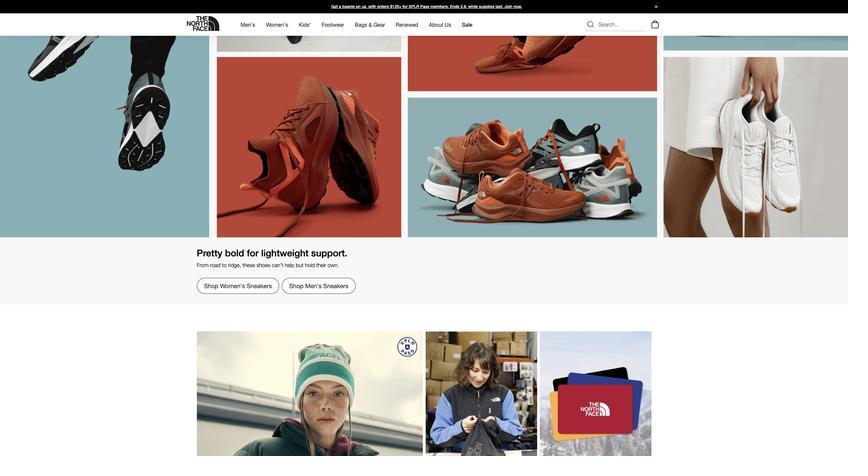 Task type: describe. For each thing, give the bounding box(es) containing it.
search all image
[[587, 21, 595, 29]]

shop men's sneakers
[[289, 282, 349, 290]]

footwear link
[[322, 15, 344, 34]]

footwear
[[322, 21, 344, 28]]

lightweight
[[261, 247, 309, 258]]

from
[[197, 262, 209, 268]]

can't
[[272, 262, 283, 268]]

0 horizontal spatial men's
[[241, 21, 255, 28]]

1 vertical spatial for
[[247, 247, 259, 258]]

shop for shop women's sneakers
[[204, 282, 219, 290]]

the north face home page image
[[187, 16, 219, 31]]

join
[[505, 4, 513, 9]]

help
[[285, 262, 295, 268]]

men's link
[[241, 15, 255, 34]]

to
[[222, 262, 227, 268]]

road
[[210, 262, 221, 268]]

get a beanie on us, with orders $125+ for xplr pass members. ends 2.6, while supplies last. join now.
[[332, 4, 523, 9]]

0 vertical spatial for
[[403, 4, 408, 9]]

bags
[[355, 21, 367, 28]]

shoes
[[257, 262, 271, 268]]

now.
[[514, 4, 523, 9]]

view cart image
[[650, 20, 661, 30]]

about
[[429, 21, 444, 28]]

shop women's sneakers link
[[197, 278, 279, 294]]

pretty bold for lightweight support.
[[197, 247, 348, 258]]

a colorful collage of photos featuring the men's oxeye shoes, men's oxeye tech shoes, women's hypnum shoes, and women's hypnum luxe shoes. text reads: "pretty bold for lightweight support. from road to ridge, these shoes can't help but hold their own." image
[[0, 0, 849, 237]]

&
[[369, 21, 372, 28]]

about us
[[429, 21, 452, 28]]

renewed link
[[396, 15, 419, 34]]

bags & gear link
[[355, 15, 385, 34]]

1 horizontal spatial women's
[[266, 21, 288, 28]]

a woman looks at you with a straight face. she is outside wearing the north face retro logo beanie, and north face down jacket in pine needle. image
[[197, 332, 423, 456]]

xplr
[[409, 4, 419, 9]]

shop women's sneakers
[[204, 282, 272, 290]]

$125+
[[390, 4, 402, 9]]

shop men's sneakers link
[[282, 278, 356, 294]]

on
[[356, 4, 361, 9]]

sale
[[462, 21, 473, 28]]

shop for shop men's sneakers
[[289, 282, 304, 290]]

with
[[369, 4, 376, 9]]

members.
[[431, 4, 449, 9]]

own.
[[328, 262, 339, 268]]

us
[[445, 21, 452, 28]]

last.
[[496, 4, 504, 9]]

sneakers for shop men's sneakers
[[324, 282, 349, 290]]



Task type: vqa. For each thing, say whether or not it's contained in the screenshot.
Baby Freedom Snow Suit 'Image'
no



Task type: locate. For each thing, give the bounding box(es) containing it.
get
[[332, 4, 338, 9]]

1 sneakers from the left
[[247, 282, 272, 290]]

women's link
[[266, 15, 288, 34]]

0 horizontal spatial women's
[[220, 282, 245, 290]]

1 vertical spatial women's
[[220, 282, 245, 290]]

while
[[469, 4, 478, 9]]

their
[[317, 262, 326, 268]]

a fan of yellow, blue and red gift cards from the north face. image
[[540, 332, 652, 456]]

shop down road
[[204, 282, 219, 290]]

1 horizontal spatial shop
[[289, 282, 304, 290]]

get a beanie on us, with orders $125+ for xplr pass members. ends 2.6, while supplies last. join now. link
[[0, 0, 849, 13]]

women's down the ridge,
[[220, 282, 245, 290]]

0 horizontal spatial for
[[247, 247, 259, 258]]

supplies
[[479, 4, 495, 9]]

sneakers inside shop men's sneakers link
[[324, 282, 349, 290]]

kids' link
[[299, 15, 311, 34]]

sneakers
[[247, 282, 272, 290], [324, 282, 349, 290]]

but
[[296, 262, 304, 268]]

for up these
[[247, 247, 259, 258]]

sneakers for shop women's sneakers
[[247, 282, 272, 290]]

ends
[[450, 4, 460, 9]]

gear
[[374, 21, 385, 28]]

these
[[243, 262, 255, 268]]

a woman in a repair shop stitches a jacket from the north face for their renewed program. image
[[426, 332, 537, 456]]

0 horizontal spatial sneakers
[[247, 282, 272, 290]]

1 horizontal spatial sneakers
[[324, 282, 349, 290]]

sale link
[[462, 15, 473, 34]]

support.
[[311, 247, 348, 258]]

2 shop from the left
[[289, 282, 304, 290]]

men's
[[241, 21, 255, 28], [305, 282, 322, 290]]

2 sneakers from the left
[[324, 282, 349, 290]]

us,
[[362, 4, 367, 9]]

kids'
[[299, 21, 311, 28]]

a
[[339, 4, 341, 9]]

shop down but
[[289, 282, 304, 290]]

beanie
[[343, 4, 355, 9]]

2.6,
[[461, 4, 468, 9]]

about us link
[[429, 15, 452, 34]]

1 horizontal spatial for
[[403, 4, 408, 9]]

shop
[[204, 282, 219, 290], [289, 282, 304, 290]]

pass
[[421, 4, 430, 9]]

pretty
[[197, 247, 223, 258]]

sneakers down shoes
[[247, 282, 272, 290]]

men's down hold
[[305, 282, 322, 290]]

hold
[[305, 262, 315, 268]]

orders
[[377, 4, 389, 9]]

1 horizontal spatial men's
[[305, 282, 322, 290]]

bags & gear
[[355, 21, 385, 28]]

ridge,
[[228, 262, 241, 268]]

women's
[[266, 21, 288, 28], [220, 282, 245, 290]]

women's left kids'
[[266, 21, 288, 28]]

1 vertical spatial men's
[[305, 282, 322, 290]]

from road to ridge, these shoes can't help but hold their own.
[[197, 262, 339, 268]]

0 vertical spatial women's
[[266, 21, 288, 28]]

Search search field
[[586, 18, 646, 31]]

0 horizontal spatial shop
[[204, 282, 219, 290]]

men's left women's link
[[241, 21, 255, 28]]

close image
[[652, 5, 661, 8]]

sneakers down own.
[[324, 282, 349, 290]]

for
[[403, 4, 408, 9], [247, 247, 259, 258]]

bold
[[225, 247, 244, 258]]

renewed
[[396, 21, 419, 28]]

sneakers inside shop women's sneakers link
[[247, 282, 272, 290]]

for left xplr
[[403, 4, 408, 9]]

1 shop from the left
[[204, 282, 219, 290]]

0 vertical spatial men's
[[241, 21, 255, 28]]



